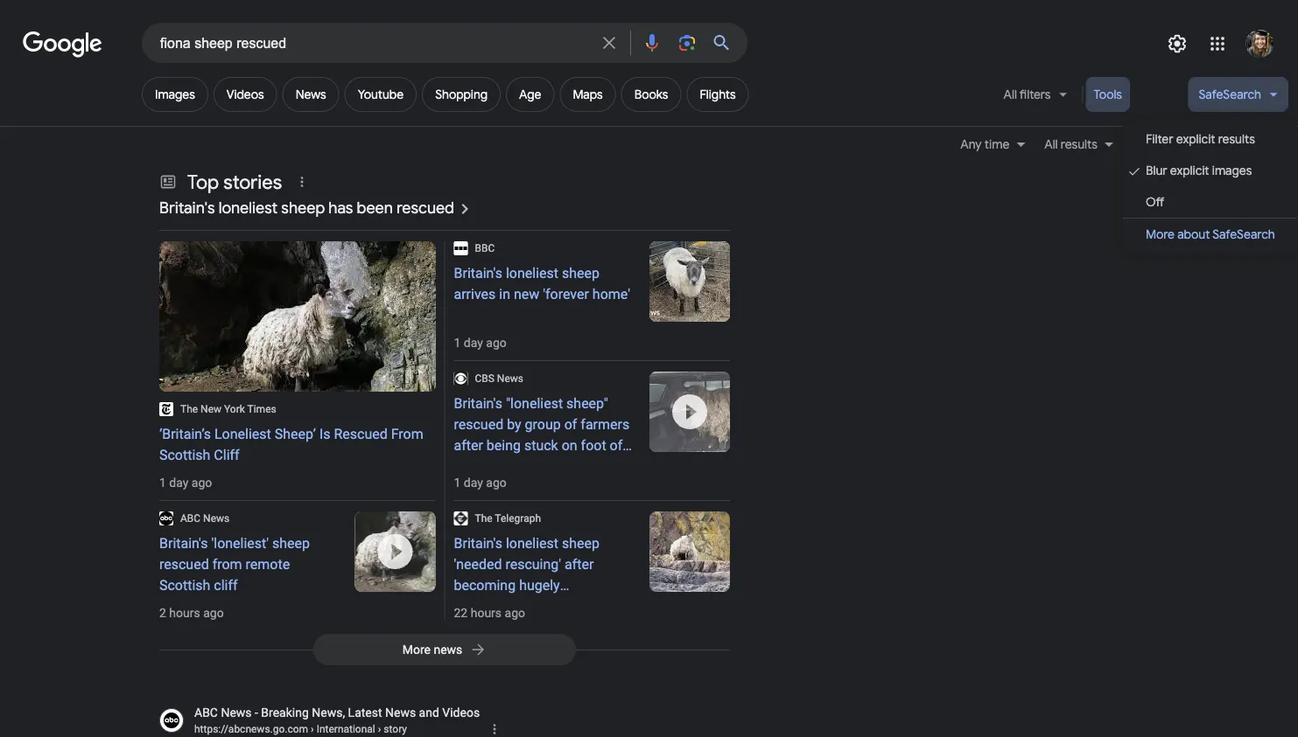 Task type: vqa. For each thing, say whether or not it's contained in the screenshot.
the top AFTER
yes



Task type: locate. For each thing, give the bounding box(es) containing it.
britain's for britain's 'loneliest' sheep rescued from remote scottish cliff
[[159, 535, 208, 552]]

and
[[419, 706, 439, 720]]

ago down for
[[486, 476, 507, 490]]

videos inside abc news - breaking news, latest news and videos https://abcnews.go.com › international › story
[[442, 706, 480, 720]]

abc
[[180, 513, 201, 525], [194, 706, 218, 720]]

hugely
[[519, 577, 560, 594]]

None text field
[[194, 722, 407, 738]]

britain's
[[159, 198, 215, 218], [454, 265, 502, 281], [454, 395, 502, 412], [159, 535, 208, 552], [454, 535, 502, 552]]

safesearch
[[1199, 87, 1261, 102], [1212, 227, 1275, 242]]

hours for becoming
[[471, 606, 502, 621]]

more about safesearch
[[1146, 227, 1275, 242]]

safesearch down off link
[[1212, 227, 1275, 242]]

scottish inside britain's 'loneliest' sheep rescued from remote scottish cliff
[[159, 577, 210, 594]]

1 vertical spatial safesearch
[[1212, 227, 1275, 242]]

of right foot
[[610, 437, 623, 454]]

loneliest for arrives
[[506, 265, 558, 281]]

by
[[507, 416, 521, 433]]

0 vertical spatial the
[[180, 403, 198, 416]]

sheep left "has"
[[281, 198, 325, 218]]

tools
[[1094, 87, 1122, 102]]

all for all results
[[1045, 137, 1058, 152]]

the left new
[[180, 403, 198, 416]]

the for 'britain's
[[180, 403, 198, 416]]

blur
[[1146, 163, 1167, 179]]

all results
[[1045, 137, 1098, 152]]

more inside more about safesearch link
[[1146, 227, 1175, 242]]

britain's inside britain's "loneliest sheep" rescued by group of farmers after being stuck  on foot of cliff for at least 2 years 1 day ago
[[454, 395, 502, 412]]

books link
[[621, 77, 681, 112]]

flights
[[700, 87, 736, 102]]

loneliest inside the britain's loneliest sheep arrives in new 'forever home'
[[506, 265, 558, 281]]

scottish down 'britain's
[[159, 447, 210, 463]]

cliff left for
[[454, 458, 478, 475]]

0 horizontal spatial cliff
[[214, 577, 238, 594]]

all for all filters
[[1004, 87, 1017, 102]]

ago
[[486, 336, 507, 350], [192, 476, 212, 490], [486, 476, 507, 490], [203, 606, 224, 621], [505, 606, 525, 621]]

1 horizontal spatial 1 day ago
[[454, 336, 507, 350]]

0 vertical spatial videos
[[227, 87, 264, 102]]

abc news
[[180, 513, 230, 525]]

time
[[985, 137, 1010, 152]]

tools button
[[1086, 77, 1130, 112]]

1 vertical spatial explicit
[[1170, 163, 1209, 179]]

more
[[1146, 227, 1175, 242], [402, 643, 431, 657]]

1 vertical spatial loneliest
[[506, 265, 558, 281]]

scottish up 2 hours ago
[[159, 577, 210, 594]]

loneliest inside britain's loneliest sheep 'needed rescuing' after becoming hugely overweight, says dumfries farmer
[[506, 535, 558, 552]]

videos left news link
[[227, 87, 264, 102]]

any time
[[960, 137, 1010, 152]]

1 vertical spatial videos
[[442, 706, 480, 720]]

day inside britain's "loneliest sheep" rescued by group of farmers after being stuck  on foot of cliff for at least 2 years 1 day ago
[[464, 476, 483, 490]]

1 horizontal spatial videos
[[442, 706, 480, 720]]

images
[[1212, 163, 1252, 179]]

britain's down cbs
[[454, 395, 502, 412]]

menu
[[1123, 119, 1298, 255]]

0 vertical spatial more
[[1146, 227, 1175, 242]]

hours down britain's 'loneliest' sheep rescued from remote scottish cliff
[[169, 606, 200, 621]]

sheep up remote
[[272, 535, 310, 552]]

0 vertical spatial after
[[454, 437, 483, 454]]

more for more about safesearch
[[1146, 227, 1175, 242]]

1 horizontal spatial of
[[610, 437, 623, 454]]

all filters button
[[993, 77, 1080, 119]]

0 horizontal spatial 1 day ago
[[159, 476, 212, 490]]

britain's loneliest sheep has been rescued link
[[159, 198, 475, 220]]

1 day ago up abc news
[[159, 476, 212, 490]]

sheep inside britain's loneliest sheep 'needed rescuing' after becoming hugely overweight, says dumfries farmer
[[562, 535, 600, 552]]

news left -
[[221, 706, 252, 720]]

1 horizontal spatial more
[[1146, 227, 1175, 242]]

more down off
[[1146, 227, 1175, 242]]

more left the news
[[402, 643, 431, 657]]

1 horizontal spatial 2
[[552, 458, 559, 475]]

1 vertical spatial rescued
[[454, 416, 503, 433]]

abc inside abc news - breaking news, latest news and videos https://abcnews.go.com › international › story
[[194, 706, 218, 720]]

britain's up 'needed
[[454, 535, 502, 552]]

1 horizontal spatial results
[[1218, 131, 1255, 147]]

news
[[434, 643, 462, 657]]

-
[[255, 706, 258, 720]]

after up dumfries
[[565, 556, 594, 573]]

news right cbs
[[497, 373, 523, 385]]

ago down from
[[203, 606, 224, 621]]

0 vertical spatial cliff
[[454, 458, 478, 475]]

0 vertical spatial explicit
[[1176, 131, 1215, 147]]

explicit up blur explicit images
[[1176, 131, 1215, 147]]

britain's up arrives
[[454, 265, 502, 281]]

latest
[[348, 706, 382, 720]]

1 horizontal spatial hours
[[471, 606, 502, 621]]

2 scottish from the top
[[159, 577, 210, 594]]

scottish for 'britain's loneliest sheep' is rescued from scottish cliff
[[159, 447, 210, 463]]

0 horizontal spatial of
[[564, 416, 577, 433]]

1 scottish from the top
[[159, 447, 210, 463]]

rescued up being
[[454, 416, 503, 433]]

1 day ago
[[454, 336, 507, 350], [159, 476, 212, 490]]

1 horizontal spatial the
[[475, 513, 492, 525]]

images link
[[142, 77, 208, 112]]

loneliest up new
[[506, 265, 558, 281]]

1 horizontal spatial after
[[565, 556, 594, 573]]

explicit inside "link"
[[1170, 163, 1209, 179]]

more inside more news link
[[402, 643, 431, 657]]

videos
[[227, 87, 264, 102], [442, 706, 480, 720]]

0 horizontal spatial the
[[180, 403, 198, 416]]

more news link
[[173, 635, 716, 666]]

home'
[[592, 286, 630, 302]]

rescued right "been"
[[397, 198, 454, 218]]

›
[[311, 724, 314, 736], [378, 724, 381, 736]]

filter
[[1146, 131, 1173, 147]]

0 horizontal spatial results
[[1061, 137, 1098, 152]]

ago for britain's loneliest sheep arrives in new 'forever home'
[[486, 336, 507, 350]]

says
[[528, 598, 557, 615]]

stories
[[224, 170, 282, 194]]

2 vertical spatial loneliest
[[506, 535, 558, 552]]

0 vertical spatial scottish
[[159, 447, 210, 463]]

britain's 'loneliest' sheep rescued from remote scottish cliff
[[159, 535, 310, 594]]

loneliest down stories
[[219, 198, 278, 218]]

all left filters
[[1004, 87, 1017, 102]]

0 horizontal spatial hours
[[169, 606, 200, 621]]

rescued inside britain's 'loneliest' sheep rescued from remote scottish cliff
[[159, 556, 209, 573]]

1 vertical spatial 2
[[159, 606, 166, 621]]

maps link
[[560, 77, 616, 112]]

britain's inside britain's loneliest sheep has been rescued link
[[159, 198, 215, 218]]

explicit right blur
[[1170, 163, 1209, 179]]

ago left the says
[[505, 606, 525, 621]]

britain's loneliest sheep arrives in new 'forever home' heading
[[454, 263, 632, 305]]

Search search field
[[160, 33, 588, 55]]

None search field
[[0, 22, 748, 63]]

britain's loneliest sheep 'needed rescuing' after becoming hugely overweight, says dumfries farmer
[[454, 535, 617, 636]]

'britain's loneliest sheep' is rescued from scottish cliff heading
[[159, 424, 435, 466]]

britain's for britain's "loneliest sheep" rescued by group of farmers after being stuck  on foot of cliff for at least 2 years 1 day ago
[[454, 395, 502, 412]]

scottish inside 'britain's loneliest sheep' is rescued from scottish cliff
[[159, 447, 210, 463]]

blur explicit images
[[1146, 163, 1252, 179]]

0 vertical spatial all
[[1004, 87, 1017, 102]]

1 day ago up cbs
[[454, 336, 507, 350]]

ago for britain's 'loneliest' sheep rescued from remote scottish cliff
[[203, 606, 224, 621]]

day up cbs
[[464, 336, 483, 350]]

britain's down top
[[159, 198, 215, 218]]

0 horizontal spatial ›
[[311, 724, 314, 736]]

safesearch inside popup button
[[1199, 87, 1261, 102]]

day down for
[[464, 476, 483, 490]]

top
[[187, 170, 219, 194]]

results down "tools"
[[1061, 137, 1098, 152]]

all down the all filters dropdown button
[[1045, 137, 1058, 152]]

1 vertical spatial after
[[565, 556, 594, 573]]

on
[[562, 437, 577, 454]]

cliff inside britain's 'loneliest' sheep rescued from remote scottish cliff
[[214, 577, 238, 594]]

shopping link
[[422, 77, 501, 112]]

rescued
[[397, 198, 454, 218], [454, 416, 503, 433], [159, 556, 209, 573]]

1 vertical spatial 1 day ago
[[159, 476, 212, 490]]

britain's inside britain's loneliest sheep 'needed rescuing' after becoming hugely overweight, says dumfries farmer
[[454, 535, 502, 552]]

https://abcnews.go.com
[[194, 724, 308, 736]]

0 vertical spatial 2
[[552, 458, 559, 475]]

rescued left from
[[159, 556, 209, 573]]

all inside popup button
[[1045, 137, 1058, 152]]

abc for abc news
[[180, 513, 201, 525]]

hours right 22
[[471, 606, 502, 621]]

years
[[563, 458, 596, 475]]

for
[[481, 458, 499, 475]]

1 horizontal spatial ›
[[378, 724, 381, 736]]

ago up "cbs news"
[[486, 336, 507, 350]]

search by image image
[[677, 32, 698, 53]]

2
[[552, 458, 559, 475], [159, 606, 166, 621]]

sheep'
[[275, 426, 316, 442]]

rescuing'
[[505, 556, 561, 573]]

ago up abc news
[[192, 476, 212, 490]]

results up images
[[1218, 131, 1255, 147]]

scottish
[[159, 447, 210, 463], [159, 577, 210, 594]]

cliff down from
[[214, 577, 238, 594]]

britain's 'loneliest' sheep rescued from remote scottish cliff heading
[[159, 533, 337, 596]]

0 vertical spatial abc
[[180, 513, 201, 525]]

rescued inside britain's "loneliest sheep" rescued by group of farmers after being stuck  on foot of cliff for at least 2 years 1 day ago
[[454, 416, 503, 433]]

rescued for britain's 'loneliest' sheep rescued from remote scottish cliff
[[159, 556, 209, 573]]

1 vertical spatial abc
[[194, 706, 218, 720]]

after inside britain's "loneliest sheep" rescued by group of farmers after being stuck  on foot of cliff for at least 2 years 1 day ago
[[454, 437, 483, 454]]

1 vertical spatial more
[[402, 643, 431, 657]]

britain's inside britain's 'loneliest' sheep rescued from remote scottish cliff
[[159, 535, 208, 552]]

cliff
[[454, 458, 478, 475], [214, 577, 238, 594]]

all
[[1004, 87, 1017, 102], [1045, 137, 1058, 152]]

news up 'loneliest' on the bottom
[[203, 513, 230, 525]]

1 day ago for 'britain's loneliest sheep' is rescued from scottish cliff
[[159, 476, 212, 490]]

0 horizontal spatial all
[[1004, 87, 1017, 102]]

of up on
[[564, 416, 577, 433]]

2 hours ago
[[159, 606, 224, 621]]

› down news,
[[311, 724, 314, 736]]

more news
[[402, 643, 462, 657]]

1 vertical spatial the
[[475, 513, 492, 525]]

1 day ago for britain's loneliest sheep arrives in new 'forever home'
[[454, 336, 507, 350]]

all inside dropdown button
[[1004, 87, 1017, 102]]

becoming
[[454, 577, 516, 594]]

sheep up dumfries
[[562, 535, 600, 552]]

off
[[1146, 194, 1164, 210]]

being
[[487, 437, 521, 454]]

0 vertical spatial safesearch
[[1199, 87, 1261, 102]]

sheep inside britain's 'loneliest' sheep rescued from remote scottish cliff
[[272, 535, 310, 552]]

britain's inside the britain's loneliest sheep arrives in new 'forever home'
[[454, 265, 502, 281]]

abc up https://abcnews.go.com
[[194, 706, 218, 720]]

› left story
[[378, 724, 381, 736]]

'forever
[[543, 286, 589, 302]]

loneliest up rescuing'
[[506, 535, 558, 552]]

0 vertical spatial 1 day ago
[[454, 336, 507, 350]]

rescued for britain's "loneliest sheep" rescued by group of farmers after being stuck  on foot of cliff for at least 2 years 1 day ago
[[454, 416, 503, 433]]

sheep for new
[[562, 265, 600, 281]]

safesearch up filter explicit results link
[[1199, 87, 1261, 102]]

videos right and
[[442, 706, 480, 720]]

0 horizontal spatial videos
[[227, 87, 264, 102]]

least
[[518, 458, 548, 475]]

news up story
[[385, 706, 416, 720]]

sheep up "'forever"
[[562, 265, 600, 281]]

1
[[454, 336, 461, 350], [159, 476, 166, 490], [454, 476, 461, 490]]

all filters
[[1004, 87, 1051, 102]]

0 horizontal spatial after
[[454, 437, 483, 454]]

ago for 'britain's loneliest sheep' is rescued from scottish cliff
[[192, 476, 212, 490]]

1 vertical spatial cliff
[[214, 577, 238, 594]]

1 vertical spatial of
[[610, 437, 623, 454]]

add youtube element
[[358, 87, 404, 102]]

2 vertical spatial rescued
[[159, 556, 209, 573]]

sheep for after
[[562, 535, 600, 552]]

1 hours from the left
[[169, 606, 200, 621]]

1 vertical spatial scottish
[[159, 577, 210, 594]]

2 down britain's 'loneliest' sheep rescued from remote scottish cliff
[[159, 606, 166, 621]]

britain's loneliest sheep has been rescued
[[159, 198, 454, 218]]

day up abc news
[[169, 476, 189, 490]]

0 vertical spatial loneliest
[[219, 198, 278, 218]]

top stories
[[187, 170, 282, 194]]

day
[[464, 336, 483, 350], [169, 476, 189, 490], [464, 476, 483, 490]]

the left telegraph
[[475, 513, 492, 525]]

abc up britain's 'loneliest' sheep rescued from remote scottish cliff
[[180, 513, 201, 525]]

britain's down abc news
[[159, 535, 208, 552]]

1 horizontal spatial all
[[1045, 137, 1058, 152]]

1 vertical spatial all
[[1045, 137, 1058, 152]]

hours for scottish
[[169, 606, 200, 621]]

dumfries
[[560, 598, 617, 615]]

sheep inside the britain's loneliest sheep arrives in new 'forever home'
[[562, 265, 600, 281]]

2 right least
[[552, 458, 559, 475]]

2 hours from the left
[[471, 606, 502, 621]]

abc news - breaking news, latest news and videos https://abcnews.go.com › international › story
[[194, 706, 480, 736]]

the
[[180, 403, 198, 416], [475, 513, 492, 525]]

news link
[[282, 77, 339, 112]]

news
[[296, 87, 326, 102], [497, 373, 523, 385], [203, 513, 230, 525], [221, 706, 252, 720], [385, 706, 416, 720]]

international
[[317, 724, 375, 736]]

1 horizontal spatial cliff
[[454, 458, 478, 475]]

0 horizontal spatial more
[[402, 643, 431, 657]]

from
[[391, 426, 423, 442]]

after up for
[[454, 437, 483, 454]]

loneliest
[[214, 426, 271, 442]]



Task type: describe. For each thing, give the bounding box(es) containing it.
britain's "loneliest sheep" rescued by group of farmers after being stuck  on foot of cliff for at least 2 years 1 day ago
[[454, 395, 630, 490]]

farmer
[[454, 619, 496, 636]]

news for abc news - breaking news, latest news and videos https://abcnews.go.com › international › story
[[221, 706, 252, 720]]

news right "videos" link
[[296, 87, 326, 102]]

2 inside britain's "loneliest sheep" rescued by group of farmers after being stuck  on foot of cliff for at least 2 years 1 day ago
[[552, 458, 559, 475]]

scottish for britain's 'loneliest' sheep rescued from remote scottish cliff
[[159, 577, 210, 594]]

0 horizontal spatial 2
[[159, 606, 166, 621]]

telegraph
[[495, 513, 541, 525]]

is
[[319, 426, 330, 442]]

britain's "loneliest sheep" rescued by group of farmers after being stuck  on foot of cliff for at least 2 years heading
[[454, 393, 632, 475]]

0 vertical spatial rescued
[[397, 198, 454, 218]]

age
[[519, 87, 541, 102]]

filter explicit results link
[[1123, 123, 1298, 155]]

'britain's loneliest sheep' is rescued from scottish cliff
[[159, 426, 423, 463]]

about
[[1177, 227, 1210, 242]]

22
[[454, 606, 468, 621]]

'needed
[[454, 556, 502, 573]]

more about safesearch link
[[1123, 219, 1298, 250]]

in
[[499, 286, 510, 302]]

explicit for blur
[[1170, 163, 1209, 179]]

stuck
[[524, 437, 558, 454]]

news,
[[312, 706, 345, 720]]

sheep for rescued
[[281, 198, 325, 218]]

arrives
[[454, 286, 496, 302]]

books
[[634, 87, 668, 102]]

rescued
[[334, 426, 388, 442]]

filters
[[1020, 87, 1051, 102]]

youtube
[[358, 87, 404, 102]]

youtube link
[[345, 77, 417, 112]]

'britain's
[[159, 426, 211, 442]]

search by voice image
[[642, 32, 663, 53]]

breaking
[[261, 706, 309, 720]]

menu containing filter explicit results
[[1123, 119, 1298, 255]]

cliff
[[214, 447, 240, 463]]

after inside britain's loneliest sheep 'needed rescuing' after becoming hugely overweight, says dumfries farmer
[[565, 556, 594, 573]]

farmers
[[581, 416, 630, 433]]

google image
[[23, 32, 103, 58]]

any
[[960, 137, 982, 152]]

loneliest for 'needed
[[506, 535, 558, 552]]

story
[[384, 724, 407, 736]]

sheep for remote
[[272, 535, 310, 552]]

loneliest for has
[[219, 198, 278, 218]]

1 for britain's loneliest sheep arrives in new 'forever home'
[[454, 336, 461, 350]]

maps
[[573, 87, 603, 102]]

cliff inside britain's "loneliest sheep" rescued by group of farmers after being stuck  on foot of cliff for at least 2 years 1 day ago
[[454, 458, 478, 475]]

more for more news
[[402, 643, 431, 657]]

day for britain's loneliest sheep arrives in new 'forever home'
[[464, 336, 483, 350]]

cbs news
[[475, 373, 523, 385]]

22 hours ago
[[454, 606, 525, 621]]

ago inside britain's "loneliest sheep" rescued by group of farmers after being stuck  on foot of cliff for at least 2 years 1 day ago
[[486, 476, 507, 490]]

1 › from the left
[[311, 724, 314, 736]]

remote
[[246, 556, 290, 573]]

at
[[502, 458, 514, 475]]

from
[[212, 556, 242, 573]]

shopping
[[435, 87, 488, 102]]

1 inside britain's "loneliest sheep" rescued by group of farmers after being stuck  on foot of cliff for at least 2 years 1 day ago
[[454, 476, 461, 490]]

britain's loneliest sheep 'needed rescuing' after becoming hugely overweight, says dumfries farmer heading
[[454, 533, 632, 636]]

add age element
[[519, 87, 541, 102]]

'loneliest'
[[211, 535, 269, 552]]

results inside all results popup button
[[1061, 137, 1098, 152]]

bbc
[[475, 242, 495, 255]]

the new york times
[[180, 403, 276, 416]]

britain's for britain's loneliest sheep 'needed rescuing' after becoming hugely overweight, says dumfries farmer
[[454, 535, 502, 552]]

ago for britain's loneliest sheep 'needed rescuing' after becoming hugely overweight, says dumfries farmer
[[505, 606, 525, 621]]

news for cbs news
[[497, 373, 523, 385]]

sheep"
[[566, 395, 608, 412]]

abc for abc news - breaking news, latest news and videos https://abcnews.go.com › international › story
[[194, 706, 218, 720]]

foot
[[581, 437, 606, 454]]

"loneliest
[[506, 395, 563, 412]]

cbs
[[475, 373, 494, 385]]

the telegraph
[[475, 513, 541, 525]]

blur explicit images link
[[1123, 155, 1298, 186]]

britain's for britain's loneliest sheep has been rescued
[[159, 198, 215, 218]]

off link
[[1123, 186, 1298, 218]]

› International › story text field
[[308, 724, 407, 736]]

videos link
[[213, 77, 277, 112]]

group
[[525, 416, 561, 433]]

times
[[247, 403, 276, 416]]

images
[[155, 87, 195, 102]]

news for abc news
[[203, 513, 230, 525]]

new
[[201, 403, 221, 416]]

1 for 'britain's loneliest sheep' is rescued from scottish cliff
[[159, 476, 166, 490]]

overweight,
[[454, 598, 525, 615]]

results inside filter explicit results link
[[1218, 131, 1255, 147]]

filter explicit results
[[1146, 131, 1255, 147]]

britain's for britain's loneliest sheep arrives in new 'forever home'
[[454, 265, 502, 281]]

been
[[357, 198, 393, 218]]

britain's loneliest sheep arrives in new 'forever home'
[[454, 265, 630, 302]]

0 vertical spatial of
[[564, 416, 577, 433]]

add images element
[[155, 87, 195, 102]]

explicit for filter
[[1176, 131, 1215, 147]]

none text field containing https://abcnews.go.com
[[194, 722, 407, 738]]

flights link
[[687, 77, 749, 112]]

day for 'britain's loneliest sheep' is rescued from scottish cliff
[[169, 476, 189, 490]]

all results button
[[1034, 135, 1122, 154]]

the for britain's
[[475, 513, 492, 525]]

york
[[224, 403, 245, 416]]

2 › from the left
[[378, 724, 381, 736]]

any time button
[[960, 135, 1034, 154]]



